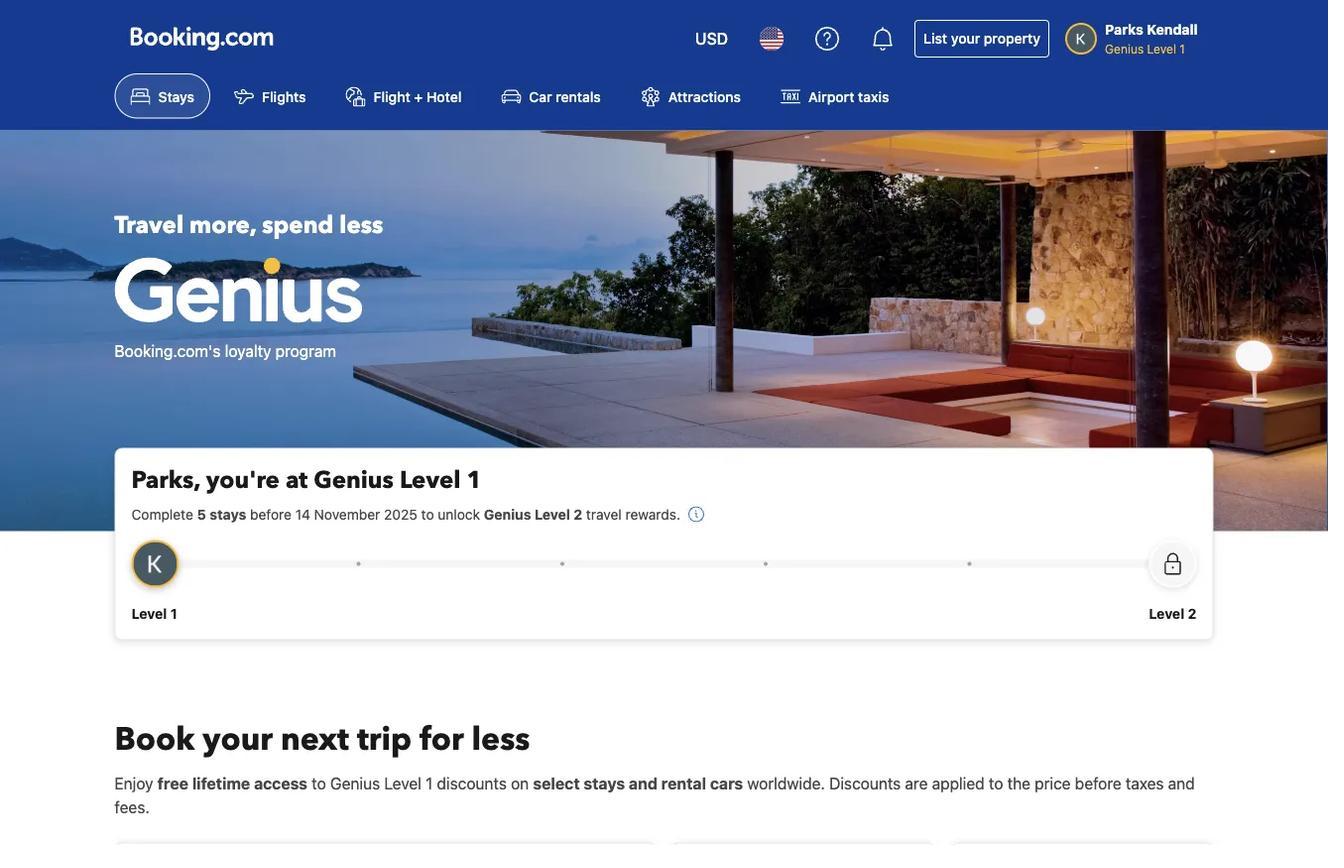 Task type: locate. For each thing, give the bounding box(es) containing it.
stays right 5 on the left bottom of the page
[[210, 506, 246, 522]]

you're
[[206, 464, 280, 497]]

level 1
[[131, 605, 177, 621]]

1 horizontal spatial and
[[1168, 774, 1195, 792]]

cars
[[710, 774, 743, 792]]

genius down parks
[[1105, 42, 1144, 56]]

0 horizontal spatial stays
[[210, 506, 246, 522]]

and inside worldwide. discounts are applied to the price before taxes and fees.
[[1168, 774, 1195, 792]]

less
[[339, 209, 383, 242], [472, 718, 530, 761]]

airport
[[808, 88, 854, 104]]

2 and from the left
[[1168, 774, 1195, 792]]

stays right the select
[[584, 774, 625, 792]]

to right 2025
[[421, 506, 434, 522]]

0 horizontal spatial and
[[629, 774, 658, 792]]

0 horizontal spatial to
[[312, 774, 326, 792]]

2 horizontal spatial to
[[989, 774, 1003, 792]]

your up lifetime
[[203, 718, 273, 761]]

flight + hotel
[[374, 88, 462, 104]]

to
[[421, 506, 434, 522], [312, 774, 326, 792], [989, 774, 1003, 792]]

your right list
[[951, 30, 980, 47]]

and
[[629, 774, 658, 792], [1168, 774, 1195, 792]]

0 vertical spatial your
[[951, 30, 980, 47]]

before right price
[[1075, 774, 1122, 792]]

and left the rental on the bottom of the page
[[629, 774, 658, 792]]

2
[[574, 506, 582, 522], [1188, 605, 1197, 621]]

to inside worldwide. discounts are applied to the price before taxes and fees.
[[989, 774, 1003, 792]]

1 vertical spatial before
[[1075, 774, 1122, 792]]

1 inside parks kendall genius level 1
[[1180, 42, 1185, 56]]

1 horizontal spatial to
[[421, 506, 434, 522]]

1 horizontal spatial your
[[951, 30, 980, 47]]

applied
[[932, 774, 985, 792]]

worldwide.
[[747, 774, 825, 792]]

meter
[[155, 560, 1173, 568]]

1 horizontal spatial 2
[[1188, 605, 1197, 621]]

level
[[1147, 42, 1176, 56], [400, 464, 461, 497], [535, 506, 570, 522], [131, 605, 167, 621], [1149, 605, 1184, 621], [384, 774, 422, 792]]

genius
[[1105, 42, 1144, 56], [314, 464, 394, 497], [484, 506, 531, 522], [330, 774, 380, 792]]

for
[[420, 718, 464, 761]]

stays link
[[115, 73, 210, 118]]

level 2
[[1149, 605, 1197, 621]]

rewards.
[[625, 506, 680, 522]]

loyalty
[[225, 341, 271, 360]]

1 and from the left
[[629, 774, 658, 792]]

before
[[250, 506, 292, 522], [1075, 774, 1122, 792]]

less right spend
[[339, 209, 383, 242]]

less up on
[[472, 718, 530, 761]]

your inside 'link'
[[951, 30, 980, 47]]

on
[[511, 774, 529, 792]]

list your property
[[924, 30, 1041, 47]]

attractions link
[[625, 73, 757, 118]]

0 horizontal spatial 2
[[574, 506, 582, 522]]

your
[[951, 30, 980, 47], [203, 718, 273, 761]]

next
[[281, 718, 349, 761]]

flight
[[374, 88, 410, 104]]

spend
[[262, 209, 334, 242]]

genius image
[[115, 257, 363, 323], [115, 257, 363, 323]]

travel more, spend less
[[115, 209, 383, 242]]

0 horizontal spatial your
[[203, 718, 273, 761]]

parks
[[1105, 21, 1144, 38]]

car
[[529, 88, 552, 104]]

more,
[[189, 209, 256, 242]]

worldwide. discounts are applied to the price before taxes and fees.
[[115, 774, 1195, 816]]

fees.
[[115, 797, 150, 816]]

before left 14
[[250, 506, 292, 522]]

and right 'taxes'
[[1168, 774, 1195, 792]]

1 horizontal spatial less
[[472, 718, 530, 761]]

at
[[286, 464, 308, 497]]

1 vertical spatial stays
[[584, 774, 625, 792]]

discounts
[[829, 774, 901, 792]]

1
[[1180, 42, 1185, 56], [467, 464, 482, 497], [170, 605, 177, 621], [426, 774, 433, 792]]

trip
[[357, 718, 412, 761]]

kendall
[[1147, 21, 1198, 38]]

1 horizontal spatial before
[[1075, 774, 1122, 792]]

0 vertical spatial stays
[[210, 506, 246, 522]]

to left the
[[989, 774, 1003, 792]]

0 vertical spatial less
[[339, 209, 383, 242]]

1 vertical spatial 2
[[1188, 605, 1197, 621]]

your for list
[[951, 30, 980, 47]]

discounts
[[437, 774, 507, 792]]

1 vertical spatial your
[[203, 718, 273, 761]]

0 horizontal spatial less
[[339, 209, 383, 242]]

to right "access"
[[312, 774, 326, 792]]

usd
[[695, 29, 728, 48]]

stays
[[210, 506, 246, 522], [584, 774, 625, 792]]

0 vertical spatial before
[[250, 506, 292, 522]]



Task type: describe. For each thing, give the bounding box(es) containing it.
the
[[1007, 774, 1031, 792]]

flights
[[262, 88, 306, 104]]

select
[[533, 774, 580, 792]]

rentals
[[556, 88, 601, 104]]

1 horizontal spatial stays
[[584, 774, 625, 792]]

lifetime
[[192, 774, 250, 792]]

taxes
[[1126, 774, 1164, 792]]

list
[[924, 30, 947, 47]]

november
[[314, 506, 380, 522]]

5
[[197, 506, 206, 522]]

genius up november
[[314, 464, 394, 497]]

before inside worldwide. discounts are applied to the price before taxes and fees.
[[1075, 774, 1122, 792]]

parks,
[[131, 464, 200, 497]]

travel
[[115, 209, 184, 242]]

booking.com's loyalty program
[[115, 341, 336, 360]]

parks kendall genius level 1
[[1105, 21, 1198, 56]]

flight + hotel link
[[330, 73, 477, 118]]

complete
[[131, 506, 193, 522]]

book your next trip for less
[[115, 718, 530, 761]]

stays
[[158, 88, 194, 104]]

booking.com online hotel reservations image
[[130, 27, 273, 51]]

genius down trip
[[330, 774, 380, 792]]

2025
[[384, 506, 417, 522]]

0 vertical spatial 2
[[574, 506, 582, 522]]

price
[[1035, 774, 1071, 792]]

enjoy
[[115, 774, 153, 792]]

rental
[[661, 774, 706, 792]]

+
[[414, 88, 423, 104]]

car rentals
[[529, 88, 601, 104]]

property
[[984, 30, 1041, 47]]

booking.com's
[[115, 341, 221, 360]]

level inside parks kendall genius level 1
[[1147, 42, 1176, 56]]

genius right unlock
[[484, 506, 531, 522]]

program
[[275, 341, 336, 360]]

flights link
[[218, 73, 322, 118]]

airport taxis
[[808, 88, 889, 104]]

attractions
[[668, 88, 741, 104]]

usd button
[[683, 15, 740, 62]]

genius inside parks kendall genius level 1
[[1105, 42, 1144, 56]]

unlock
[[438, 506, 480, 522]]

1 vertical spatial less
[[472, 718, 530, 761]]

car rentals link
[[485, 73, 617, 118]]

your for book
[[203, 718, 273, 761]]

14
[[295, 506, 310, 522]]

travel
[[586, 506, 622, 522]]

taxis
[[858, 88, 889, 104]]

free
[[157, 774, 189, 792]]

0 horizontal spatial before
[[250, 506, 292, 522]]

hotel
[[426, 88, 462, 104]]

parks, you're at genius level 1
[[131, 464, 482, 497]]

access
[[254, 774, 307, 792]]

airport taxis link
[[765, 73, 905, 118]]

list your property link
[[915, 20, 1049, 58]]

to for fees.
[[989, 774, 1003, 792]]

to for select
[[312, 774, 326, 792]]

are
[[905, 774, 928, 792]]

complete 5 stays before 14 november 2025 to unlock genius level 2 travel rewards.
[[131, 506, 680, 522]]

book
[[115, 718, 195, 761]]

enjoy free lifetime access to genius level 1 discounts on select stays and rental cars
[[115, 774, 743, 792]]



Task type: vqa. For each thing, say whether or not it's contained in the screenshot.
2nd 22 from the top
no



